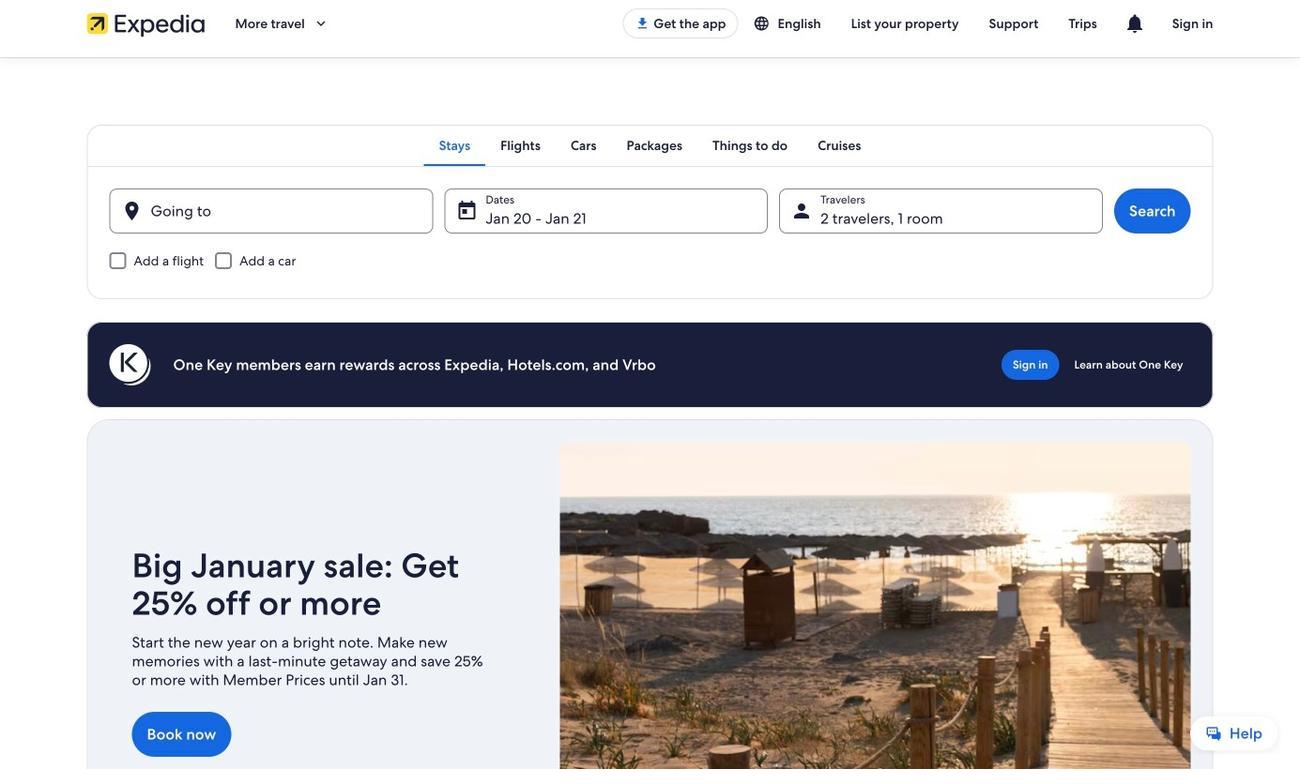Task type: vqa. For each thing, say whether or not it's contained in the screenshot.
overview link
no



Task type: locate. For each thing, give the bounding box(es) containing it.
more travel image
[[312, 15, 329, 32]]

download the app button image
[[635, 16, 650, 31]]

expedia logo image
[[87, 10, 205, 37]]

tab list
[[87, 125, 1213, 166]]

main content
[[0, 57, 1300, 770]]



Task type: describe. For each thing, give the bounding box(es) containing it.
communication center icon image
[[1123, 12, 1146, 35]]

small image
[[753, 15, 778, 32]]



